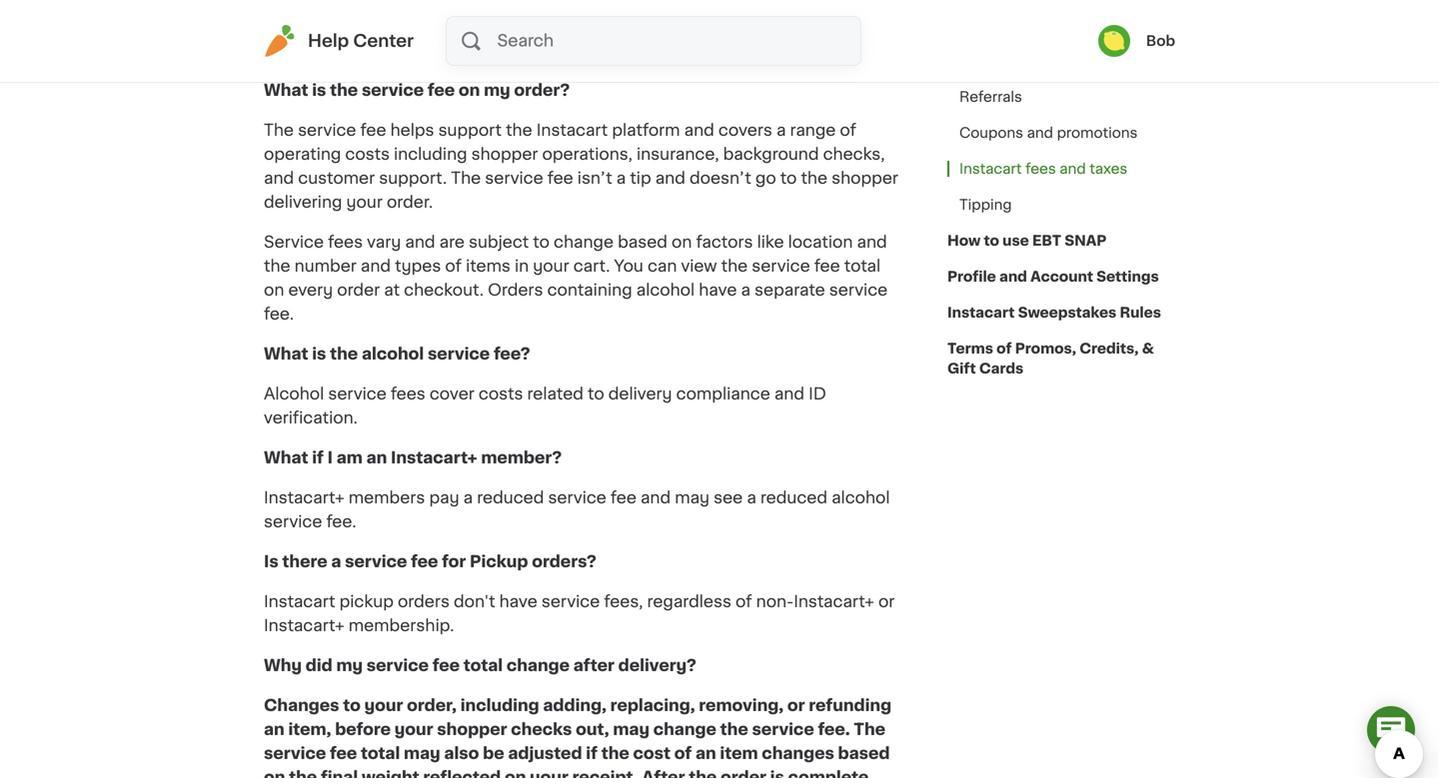 Task type: locate. For each thing, give the bounding box(es) containing it.
order down the item
[[721, 771, 767, 779]]

fees inside alcohol service fees cover costs related to delivery compliance and id verification.
[[391, 387, 426, 403]]

changes to your order, including adding, replacing, removing, or refunding an item, before your shopper checks out, may change the service fee. the service fee total may also be adjusted if the cost of an item changes based on the final weight reflected on your receipt. after the order is comple link
[[264, 699, 892, 779]]

1 service from the top
[[264, 29, 354, 53]]

alcohol
[[264, 387, 324, 403]]

if left i
[[312, 451, 324, 467]]

2 vertical spatial total
[[361, 747, 400, 763]]

2 vertical spatial what
[[264, 451, 308, 467]]

terms
[[948, 342, 994, 356]]

an left the item
[[696, 747, 717, 763]]

order left at
[[337, 283, 380, 299]]

instacart down there
[[264, 595, 335, 611]]

changes
[[264, 699, 340, 715]]

instacart down coupons
[[960, 162, 1023, 176]]

pickup
[[470, 555, 528, 571]]

0 vertical spatial or
[[879, 595, 895, 611]]

1 horizontal spatial based
[[839, 747, 890, 763]]

of down are
[[445, 259, 462, 275]]

1 horizontal spatial fee.
[[326, 515, 357, 531]]

instacart sweepstakes rules link
[[948, 295, 1162, 331]]

2 vertical spatial shopper
[[437, 723, 508, 739]]

have right don't
[[500, 595, 538, 611]]

0 vertical spatial fee.
[[264, 307, 294, 323]]

2 horizontal spatial fees
[[1026, 162, 1057, 176]]

reduced
[[477, 491, 544, 507], [761, 491, 828, 507]]

service down the item,
[[264, 747, 326, 763]]

including inside the changes to your order, including adding, replacing, removing, or refunding an item, before your shopper checks out, may change the service fee. the service fee total may also be adjusted if the cost of an item changes based on the final weight reflected on your receipt. after the order is comple
[[461, 699, 540, 715]]

help center
[[308, 32, 414, 49]]

1 horizontal spatial fees
[[391, 387, 426, 403]]

fees up "number"
[[328, 235, 363, 251]]

2 horizontal spatial an
[[696, 747, 717, 763]]

membership.
[[349, 619, 454, 635]]

use
[[1003, 234, 1030, 248]]

alcohol service fees cover costs related to delivery compliance and id verification.
[[264, 387, 827, 427]]

the up the "every"
[[264, 259, 291, 275]]

number
[[295, 259, 357, 275]]

and left 'see'
[[641, 491, 671, 507]]

every
[[288, 283, 333, 299]]

and down insurance,
[[656, 171, 686, 187]]

0 vertical spatial may
[[675, 491, 710, 507]]

0 horizontal spatial fee.
[[264, 307, 294, 323]]

0 vertical spatial the
[[264, 123, 294, 139]]

instacart for instacart sweepstakes rules
[[948, 306, 1015, 320]]

on up support on the top
[[459, 83, 480, 99]]

receipt.
[[573, 771, 639, 779]]

fee. inside service fees vary and are subject to change based on factors like location and the number and types of items in your cart. you can view the service fee total on every order at checkout. orders containing alcohol have a separate service fee.
[[264, 307, 294, 323]]

costs up customer
[[345, 147, 390, 163]]

sweepstakes
[[1019, 306, 1117, 320]]

operating
[[264, 147, 341, 163]]

fees
[[1026, 162, 1057, 176], [328, 235, 363, 251], [391, 387, 426, 403]]

compliance
[[677, 387, 771, 403]]

and inside alcohol service fees cover costs related to delivery compliance and id verification.
[[775, 387, 805, 403]]

or
[[879, 595, 895, 611], [788, 699, 805, 715]]

1 vertical spatial based
[[839, 747, 890, 763]]

related
[[527, 387, 584, 403]]

0 vertical spatial based
[[618, 235, 668, 251]]

of up cards
[[997, 342, 1012, 356]]

1 horizontal spatial have
[[699, 283, 737, 299]]

0 vertical spatial total
[[845, 259, 881, 275]]

a inside service fees vary and are subject to change based on factors like location and the number and types of items in your cart. you can view the service fee total on every order at checkout. orders containing alcohol have a separate service fee.
[[741, 283, 751, 299]]

2 horizontal spatial fee.
[[818, 723, 851, 739]]

verification.
[[264, 411, 358, 427]]

service inside instacart pickup orders don't have service fees, regardless of non-instacart+ or instacart+ membership.
[[542, 595, 600, 611]]

costs inside alcohol service fees cover costs related to delivery compliance and id verification.
[[479, 387, 523, 403]]

instacart up operations,
[[537, 123, 608, 139]]

1 vertical spatial alcohol
[[362, 347, 424, 363]]

are
[[440, 235, 465, 251]]

2 vertical spatial is
[[771, 771, 785, 779]]

subject
[[469, 235, 529, 251]]

total down don't
[[464, 659, 503, 675]]

background
[[724, 147, 819, 163]]

on down adjusted
[[505, 771, 526, 779]]

1 horizontal spatial if
[[586, 747, 598, 763]]

reduced right 'see'
[[761, 491, 828, 507]]

fees inside instacart fees and taxes link
[[1026, 162, 1057, 176]]

0 vertical spatial what
[[264, 83, 308, 99]]

fee inside service fees vary and are subject to change based on factors like location and the number and types of items in your cart. you can view the service fee total on every order at checkout. orders containing alcohol have a separate service fee.
[[815, 259, 841, 275]]

settings
[[1097, 270, 1160, 284]]

0 vertical spatial alcohol
[[637, 283, 695, 299]]

and
[[685, 123, 715, 139], [1028, 126, 1054, 140], [1060, 162, 1087, 176], [264, 171, 294, 187], [656, 171, 686, 187], [405, 235, 436, 251], [857, 235, 888, 251], [361, 259, 391, 275], [1000, 270, 1028, 284], [775, 387, 805, 403], [641, 491, 671, 507]]

0 horizontal spatial or
[[788, 699, 805, 715]]

service up operating
[[298, 123, 356, 139]]

vary
[[367, 235, 401, 251]]

total up weight on the bottom left of the page
[[361, 747, 400, 763]]

the right after
[[689, 771, 717, 779]]

2 horizontal spatial total
[[845, 259, 881, 275]]

an right am
[[367, 451, 387, 467]]

to inside the service fee helps support the instacart platform and covers a range of operating costs including shopper operations, insurance, background checks, and customer support. the service fee isn't a tip and doesn't go to the shopper delivering your order.
[[781, 171, 797, 187]]

how to use ebt snap
[[948, 234, 1107, 248]]

to
[[781, 171, 797, 187], [984, 234, 1000, 248], [533, 235, 550, 251], [588, 387, 605, 403], [343, 699, 361, 715]]

and left 'id'
[[775, 387, 805, 403]]

2 service from the top
[[264, 235, 324, 251]]

0 vertical spatial change
[[554, 235, 614, 251]]

service up there
[[264, 515, 322, 531]]

profile
[[948, 270, 997, 284]]

2 vertical spatial alcohol
[[832, 491, 890, 507]]

fee. down the "every"
[[264, 307, 294, 323]]

change up cart.
[[554, 235, 614, 251]]

1 vertical spatial an
[[264, 723, 285, 739]]

0 horizontal spatial if
[[312, 451, 324, 467]]

may inside instacart+ members pay a reduced service fee and may see a reduced alcohol service fee.
[[675, 491, 710, 507]]

0 horizontal spatial an
[[264, 723, 285, 739]]

my
[[484, 83, 511, 99], [336, 659, 363, 675]]

1 vertical spatial including
[[461, 699, 540, 715]]

your inside service fees vary and are subject to change based on factors like location and the number and types of items in your cart. you can view the service fee total on every order at checkout. orders containing alcohol have a separate service fee.
[[533, 259, 570, 275]]

terms of promos, credits, & gift cards link
[[948, 331, 1176, 387]]

what for what if i am an instacart+ member?
[[264, 451, 308, 467]]

including down why did my service fee total change after delivery?
[[461, 699, 540, 715]]

an left the item,
[[264, 723, 285, 739]]

2 vertical spatial the
[[854, 723, 886, 739]]

on left the "every"
[[264, 283, 284, 299]]

on
[[459, 83, 480, 99], [672, 235, 692, 251], [264, 283, 284, 299], [264, 771, 285, 779], [505, 771, 526, 779]]

1 what from the top
[[264, 83, 308, 99]]

0 vertical spatial including
[[394, 147, 468, 163]]

0 horizontal spatial order
[[337, 283, 380, 299]]

total inside service fees vary and are subject to change based on factors like location and the number and types of items in your cart. you can view the service fee total on every order at checkout. orders containing alcohol have a separate service fee.
[[845, 259, 881, 275]]

if inside the changes to your order, including adding, replacing, removing, or refunding an item, before your shopper checks out, may change the service fee. the service fee total may also be adjusted if the cost of an item changes based on the final weight reflected on your receipt. after the order is comple
[[586, 747, 598, 763]]

service for service fee
[[264, 29, 354, 53]]

service up cover
[[428, 347, 490, 363]]

the down support on the top
[[451, 171, 481, 187]]

isn't
[[578, 171, 613, 187]]

2 vertical spatial change
[[654, 723, 717, 739]]

fee. down members on the bottom left of page
[[326, 515, 357, 531]]

fees down coupons and promotions link
[[1026, 162, 1057, 176]]

change down replacing,
[[654, 723, 717, 739]]

after
[[642, 771, 685, 779]]

2 vertical spatial fees
[[391, 387, 426, 403]]

your up before
[[365, 699, 403, 715]]

instacart inside the service fee helps support the instacart platform and covers a range of operating costs including shopper operations, insurance, background checks, and customer support. the service fee isn't a tip and doesn't go to the shopper delivering your order.
[[537, 123, 608, 139]]

3 what from the top
[[264, 451, 308, 467]]

instacart fees and taxes link
[[948, 151, 1140, 187]]

including inside the service fee helps support the instacart platform and covers a range of operating costs including shopper operations, insurance, background checks, and customer support. the service fee isn't a tip and doesn't go to the shopper delivering your order.
[[394, 147, 468, 163]]

what is the alcohol service fee?
[[264, 347, 531, 363]]

change up adding,
[[507, 659, 570, 675]]

instacart
[[537, 123, 608, 139], [960, 162, 1023, 176], [948, 306, 1015, 320], [264, 595, 335, 611]]

1 horizontal spatial or
[[879, 595, 895, 611]]

is up "alcohol"
[[312, 347, 326, 363]]

2 what from the top
[[264, 347, 308, 363]]

what down instacart icon on the left top of page
[[264, 83, 308, 99]]

what up "alcohol"
[[264, 347, 308, 363]]

1 horizontal spatial total
[[464, 659, 503, 675]]

1 vertical spatial shopper
[[832, 171, 899, 187]]

what for what is the service fee on my order?
[[264, 83, 308, 99]]

of
[[840, 123, 857, 139], [445, 259, 462, 275], [997, 342, 1012, 356], [736, 595, 753, 611], [675, 747, 692, 763]]

1 vertical spatial costs
[[479, 387, 523, 403]]

2 vertical spatial fee.
[[818, 723, 851, 739]]

0 horizontal spatial may
[[404, 747, 441, 763]]

or inside the changes to your order, including adding, replacing, removing, or refunding an item, before your shopper checks out, may change the service fee. the service fee total may also be adjusted if the cost of an item changes based on the final weight reflected on your receipt. after the order is comple
[[788, 699, 805, 715]]

0 horizontal spatial fees
[[328, 235, 363, 251]]

0 vertical spatial fees
[[1026, 162, 1057, 176]]

is for service
[[312, 83, 326, 99]]

1 reduced from the left
[[477, 491, 544, 507]]

is down changes
[[771, 771, 785, 779]]

is
[[312, 83, 326, 99], [312, 347, 326, 363], [771, 771, 785, 779]]

1 vertical spatial what
[[264, 347, 308, 363]]

of up after
[[675, 747, 692, 763]]

service up verification.
[[328, 387, 387, 403]]

my left order?
[[484, 83, 511, 99]]

0 horizontal spatial based
[[618, 235, 668, 251]]

did
[[306, 659, 333, 675]]

reduced down member? in the left of the page
[[477, 491, 544, 507]]

1 horizontal spatial my
[[484, 83, 511, 99]]

1 horizontal spatial order
[[721, 771, 767, 779]]

a right there
[[331, 555, 341, 571]]

to right "subject"
[[533, 235, 550, 251]]

the
[[264, 123, 294, 139], [451, 171, 481, 187], [854, 723, 886, 739]]

instacart down 'profile'
[[948, 306, 1015, 320]]

1 vertical spatial if
[[586, 747, 598, 763]]

0 vertical spatial service
[[264, 29, 354, 53]]

a left "separate" at top
[[741, 283, 751, 299]]

costs inside the service fee helps support the instacart platform and covers a range of operating costs including shopper operations, insurance, background checks, and customer support. the service fee isn't a tip and doesn't go to the shopper delivering your order.
[[345, 147, 390, 163]]

adding,
[[543, 699, 607, 715]]

2 horizontal spatial may
[[675, 491, 710, 507]]

item
[[720, 747, 759, 763]]

bob
[[1147, 34, 1176, 48]]

1 vertical spatial may
[[613, 723, 650, 739]]

your down customer
[[347, 195, 383, 211]]

and down vary
[[361, 259, 391, 275]]

refunding
[[809, 699, 892, 715]]

based down refunding
[[839, 747, 890, 763]]

user avatar image
[[1099, 25, 1131, 57]]

the down refunding
[[854, 723, 886, 739]]

help
[[308, 32, 349, 49]]

instacart+
[[391, 451, 478, 467], [264, 491, 345, 507], [794, 595, 875, 611], [264, 619, 345, 635]]

have inside service fees vary and are subject to change based on factors like location and the number and types of items in your cart. you can view the service fee total on every order at checkout. orders containing alcohol have a separate service fee.
[[699, 283, 737, 299]]

tip
[[630, 171, 652, 187]]

view
[[681, 259, 717, 275]]

your right "in"
[[533, 259, 570, 275]]

changes
[[762, 747, 835, 763]]

what for what is the alcohol service fee?
[[264, 347, 308, 363]]

help center link
[[264, 25, 414, 57]]

orders?
[[532, 555, 597, 571]]

shopper down support on the top
[[472, 147, 538, 163]]

1 vertical spatial service
[[264, 235, 324, 251]]

0 vertical spatial order
[[337, 283, 380, 299]]

my right 'did'
[[336, 659, 363, 675]]

the down "factors"
[[722, 259, 748, 275]]

customer
[[298, 171, 375, 187]]

service down location on the right top
[[830, 283, 888, 299]]

is for alcohol
[[312, 347, 326, 363]]

costs
[[345, 147, 390, 163], [479, 387, 523, 403]]

including up support.
[[394, 147, 468, 163]]

fee
[[360, 29, 399, 53], [428, 83, 455, 99], [361, 123, 386, 139], [548, 171, 574, 187], [815, 259, 841, 275], [611, 491, 637, 507], [411, 555, 438, 571], [433, 659, 460, 675], [330, 747, 357, 763]]

instacart pickup orders don't have service fees, regardless of non-instacart+ or instacart+ membership.
[[264, 595, 895, 635]]

1 vertical spatial fees
[[328, 235, 363, 251]]

service down orders?
[[542, 595, 600, 611]]

1 vertical spatial have
[[500, 595, 538, 611]]

fees,
[[604, 595, 643, 611]]

may up cost
[[613, 723, 650, 739]]

removing,
[[699, 699, 784, 715]]

2 horizontal spatial alcohol
[[832, 491, 890, 507]]

is inside the changes to your order, including adding, replacing, removing, or refunding an item, before your shopper checks out, may change the service fee. the service fee total may also be adjusted if the cost of an item changes based on the final weight reflected on your receipt. after the order is comple
[[771, 771, 785, 779]]

0 vertical spatial costs
[[345, 147, 390, 163]]

1 vertical spatial is
[[312, 347, 326, 363]]

1 horizontal spatial alcohol
[[637, 283, 695, 299]]

to right go
[[781, 171, 797, 187]]

2 horizontal spatial the
[[854, 723, 886, 739]]

0 vertical spatial if
[[312, 451, 324, 467]]

1 vertical spatial total
[[464, 659, 503, 675]]

gift
[[948, 362, 977, 376]]

1 horizontal spatial costs
[[479, 387, 523, 403]]

a right 'see'
[[747, 491, 757, 507]]

0 horizontal spatial my
[[336, 659, 363, 675]]

total down location on the right top
[[845, 259, 881, 275]]

have down view
[[699, 283, 737, 299]]

fee inside instacart+ members pay a reduced service fee and may see a reduced alcohol service fee.
[[611, 491, 637, 507]]

0 horizontal spatial total
[[361, 747, 400, 763]]

fees inside service fees vary and are subject to change based on factors like location and the number and types of items in your cart. you can view the service fee total on every order at checkout. orders containing alcohol have a separate service fee.
[[328, 235, 363, 251]]

1 vertical spatial or
[[788, 699, 805, 715]]

the down order?
[[506, 123, 533, 139]]

1 vertical spatial fee.
[[326, 515, 357, 531]]

2 vertical spatial an
[[696, 747, 717, 763]]

1 vertical spatial the
[[451, 171, 481, 187]]

instacart sweepstakes rules
[[948, 306, 1162, 320]]

to right related
[[588, 387, 605, 403]]

to up before
[[343, 699, 361, 715]]

1 vertical spatial change
[[507, 659, 570, 675]]

0 horizontal spatial reduced
[[477, 491, 544, 507]]

0 horizontal spatial costs
[[345, 147, 390, 163]]

1 horizontal spatial reduced
[[761, 491, 828, 507]]

may left 'see'
[[675, 491, 710, 507]]

0 vertical spatial is
[[312, 83, 326, 99]]

and up types
[[405, 235, 436, 251]]

you
[[614, 259, 644, 275]]

0 vertical spatial an
[[367, 451, 387, 467]]

order
[[337, 283, 380, 299], [721, 771, 767, 779]]

1 vertical spatial order
[[721, 771, 767, 779]]

0 vertical spatial have
[[699, 283, 737, 299]]

instacart inside instacart pickup orders don't have service fees, regardless of non-instacart+ or instacart+ membership.
[[264, 595, 335, 611]]

item,
[[288, 723, 331, 739]]

promotions
[[1058, 126, 1138, 140]]

based up you
[[618, 235, 668, 251]]

of left non-
[[736, 595, 753, 611]]

fee. down refunding
[[818, 723, 851, 739]]

and left 'taxes'
[[1060, 162, 1087, 176]]

the
[[330, 83, 358, 99], [506, 123, 533, 139], [801, 171, 828, 187], [264, 259, 291, 275], [722, 259, 748, 275], [330, 347, 358, 363], [721, 723, 749, 739], [602, 747, 630, 763], [289, 771, 317, 779], [689, 771, 717, 779]]

support
[[439, 123, 502, 139]]

what left i
[[264, 451, 308, 467]]

of inside service fees vary and are subject to change based on factors like location and the number and types of items in your cart. you can view the service fee total on every order at checkout. orders containing alcohol have a separate service fee.
[[445, 259, 462, 275]]

the up receipt.
[[602, 747, 630, 763]]

is down help
[[312, 83, 326, 99]]

service inside service fees vary and are subject to change based on factors like location and the number and types of items in your cart. you can view the service fee total on every order at checkout. orders containing alcohol have a separate service fee.
[[264, 235, 324, 251]]

for
[[442, 555, 466, 571]]

0 horizontal spatial have
[[500, 595, 538, 611]]

on up view
[[672, 235, 692, 251]]



Task type: vqa. For each thing, say whether or not it's contained in the screenshot.
planet,
no



Task type: describe. For each thing, give the bounding box(es) containing it.
orders
[[398, 595, 450, 611]]

how to use ebt snap link
[[948, 223, 1107, 259]]

snap
[[1065, 234, 1107, 248]]

service inside alcohol service fees cover costs related to delivery compliance and id verification.
[[328, 387, 387, 403]]

account
[[1031, 270, 1094, 284]]

why did my service fee total change after delivery?
[[264, 659, 697, 675]]

or inside instacart pickup orders don't have service fees, regardless of non-instacart+ or instacart+ membership.
[[879, 595, 895, 611]]

Search search field
[[496, 17, 861, 65]]

fees for instacart
[[1026, 162, 1057, 176]]

is there a service fee for pickup orders?
[[264, 555, 597, 571]]

items
[[466, 259, 511, 275]]

final
[[321, 771, 358, 779]]

service fees vary and are subject to change based on factors like location and the number and types of items in your cart. you can view the service fee total on every order at checkout. orders containing alcohol have a separate service fee.
[[264, 235, 888, 323]]

to inside alcohol service fees cover costs related to delivery compliance and id verification.
[[588, 387, 605, 403]]

service for service fees vary and are subject to change based on factors like location and the number and types of items in your cart. you can view the service fee total on every order at checkout. orders containing alcohol have a separate service fee.
[[264, 235, 324, 251]]

0 vertical spatial shopper
[[472, 147, 538, 163]]

based inside the changes to your order, including adding, replacing, removing, or refunding an item, before your shopper checks out, may change the service fee. the service fee total may also be adjusted if the cost of an item changes based on the final weight reflected on your receipt. after the order is comple
[[839, 747, 890, 763]]

order?
[[514, 83, 570, 99]]

1 horizontal spatial an
[[367, 451, 387, 467]]

tipping link
[[948, 187, 1024, 223]]

delivering
[[264, 195, 342, 211]]

rules
[[1120, 306, 1162, 320]]

cost
[[633, 747, 671, 763]]

pay
[[429, 491, 460, 507]]

cover
[[430, 387, 475, 403]]

order inside service fees vary and are subject to change based on factors like location and the number and types of items in your cart. you can view the service fee total on every order at checkout. orders containing alcohol have a separate service fee.
[[337, 283, 380, 299]]

profile and account settings link
[[948, 259, 1160, 295]]

platform
[[612, 123, 681, 139]]

separate
[[755, 283, 826, 299]]

referrals
[[960, 90, 1023, 104]]

members
[[349, 491, 425, 507]]

covers
[[719, 123, 773, 139]]

1 vertical spatial my
[[336, 659, 363, 675]]

containing
[[548, 283, 633, 299]]

credits,
[[1080, 342, 1139, 356]]

service up "separate" at top
[[752, 259, 811, 275]]

also
[[444, 747, 479, 763]]

service up the helps on the top of page
[[362, 83, 424, 99]]

0 horizontal spatial the
[[264, 123, 294, 139]]

instacart+ members pay a reduced service fee and may see a reduced alcohol service fee.
[[264, 491, 890, 531]]

delivery?
[[619, 659, 697, 675]]

ebt
[[1033, 234, 1062, 248]]

can
[[648, 259, 677, 275]]

of inside the changes to your order, including adding, replacing, removing, or refunding an item, before your shopper checks out, may change the service fee. the service fee total may also be adjusted if the cost of an item changes based on the final weight reflected on your receipt. after the order is comple
[[675, 747, 692, 763]]

delivery
[[609, 387, 673, 403]]

service up the pickup
[[345, 555, 407, 571]]

order inside the changes to your order, including adding, replacing, removing, or refunding an item, before your shopper checks out, may change the service fee. the service fee total may also be adjusted if the cost of an item changes based on the final weight reflected on your receipt. after the order is comple
[[721, 771, 767, 779]]

id
[[809, 387, 827, 403]]

the left final
[[289, 771, 317, 779]]

order,
[[407, 699, 457, 715]]

service up changes
[[752, 723, 815, 739]]

of inside instacart pickup orders don't have service fees, regardless of non-instacart+ or instacart+ membership.
[[736, 595, 753, 611]]

fee. inside the changes to your order, including adding, replacing, removing, or refunding an item, before your shopper checks out, may change the service fee. the service fee total may also be adjusted if the cost of an item changes based on the final weight reflected on your receipt. after the order is comple
[[818, 723, 851, 739]]

the down the checks,
[[801, 171, 828, 187]]

member?
[[481, 451, 562, 467]]

fee?
[[494, 347, 531, 363]]

am
[[337, 451, 363, 467]]

a right pay
[[464, 491, 473, 507]]

to inside the changes to your order, including adding, replacing, removing, or refunding an item, before your shopper checks out, may change the service fee. the service fee total may also be adjusted if the cost of an item changes based on the final weight reflected on your receipt. after the order is comple
[[343, 699, 361, 715]]

the up the item
[[721, 723, 749, 739]]

i
[[328, 451, 333, 467]]

&
[[1143, 342, 1155, 356]]

2 reduced from the left
[[761, 491, 828, 507]]

instacart for instacart pickup orders don't have service fees, regardless of non-instacart+ or instacart+ membership.
[[264, 595, 335, 611]]

service fee
[[264, 29, 399, 53]]

in
[[515, 259, 529, 275]]

change inside the changes to your order, including adding, replacing, removing, or refunding an item, before your shopper checks out, may change the service fee. the service fee total may also be adjusted if the cost of an item changes based on the final weight reflected on your receipt. after the order is comple
[[654, 723, 717, 739]]

and right location on the right top
[[857, 235, 888, 251]]

and up insurance,
[[685, 123, 715, 139]]

at
[[384, 283, 400, 299]]

and down use
[[1000, 270, 1028, 284]]

and inside instacart+ members pay a reduced service fee and may see a reduced alcohol service fee.
[[641, 491, 671, 507]]

is
[[264, 555, 279, 571]]

instacart fees and taxes
[[960, 162, 1128, 176]]

your down adjusted
[[530, 771, 569, 779]]

service down the membership.
[[367, 659, 429, 675]]

instacart image
[[264, 25, 296, 57]]

changes to your order, including adding, replacing, removing, or refunding an item, before your shopper checks out, may change the service fee. the service fee total may also be adjusted if the cost of an item changes based on the final weight reflected on your receipt. after the order is comple
[[264, 699, 892, 779]]

regardless
[[648, 595, 732, 611]]

1 horizontal spatial the
[[451, 171, 481, 187]]

the down help center link on the top
[[330, 83, 358, 99]]

taxes
[[1090, 162, 1128, 176]]

location
[[789, 235, 853, 251]]

how
[[948, 234, 981, 248]]

checks
[[511, 723, 572, 739]]

total inside the changes to your order, including adding, replacing, removing, or refunding an item, before your shopper checks out, may change the service fee. the service fee total may also be adjusted if the cost of an item changes based on the final weight reflected on your receipt. after the order is comple
[[361, 747, 400, 763]]

alcohol inside service fees vary and are subject to change based on factors like location and the number and types of items in your cart. you can view the service fee total on every order at checkout. orders containing alcohol have a separate service fee.
[[637, 283, 695, 299]]

your inside the service fee helps support the instacart platform and covers a range of operating costs including shopper operations, insurance, background checks, and customer support. the service fee isn't a tip and doesn't go to the shopper delivering your order.
[[347, 195, 383, 211]]

fee. inside instacart+ members pay a reduced service fee and may see a reduced alcohol service fee.
[[326, 515, 357, 531]]

order.
[[387, 195, 433, 211]]

promos,
[[1016, 342, 1077, 356]]

have inside instacart pickup orders don't have service fees, regardless of non-instacart+ or instacart+ membership.
[[500, 595, 538, 611]]

pickup
[[340, 595, 394, 611]]

cards
[[980, 362, 1024, 376]]

1 horizontal spatial may
[[613, 723, 650, 739]]

the inside the changes to your order, including adding, replacing, removing, or refunding an item, before your shopper checks out, may change the service fee. the service fee total may also be adjusted if the cost of an item changes based on the final weight reflected on your receipt. after the order is comple
[[854, 723, 886, 739]]

range
[[790, 123, 836, 139]]

checkout.
[[404, 283, 484, 299]]

out,
[[576, 723, 610, 739]]

what if i am an instacart+ member?
[[264, 451, 562, 467]]

service up orders?
[[548, 491, 607, 507]]

center
[[353, 32, 414, 49]]

profile and account settings
[[948, 270, 1160, 284]]

based inside service fees vary and are subject to change based on factors like location and the number and types of items in your cart. you can view the service fee total on every order at checkout. orders containing alcohol have a separate service fee.
[[618, 235, 668, 251]]

the service fee helps support the instacart platform and covers a range of operating costs including shopper operations, insurance, background checks, and customer support. the service fee isn't a tip and doesn't go to the shopper delivering your order.
[[264, 123, 899, 211]]

0 horizontal spatial alcohol
[[362, 347, 424, 363]]

orders
[[488, 283, 543, 299]]

fee inside the changes to your order, including adding, replacing, removing, or refunding an item, before your shopper checks out, may change the service fee. the service fee total may also be adjusted if the cost of an item changes based on the final weight reflected on your receipt. after the order is comple
[[330, 747, 357, 763]]

coupons
[[960, 126, 1024, 140]]

adjusted
[[508, 747, 583, 763]]

fees for service
[[328, 235, 363, 251]]

alcohol inside instacart+ members pay a reduced service fee and may see a reduced alcohol service fee.
[[832, 491, 890, 507]]

to inside service fees vary and are subject to change based on factors like location and the number and types of items in your cart. you can view the service fee total on every order at checkout. orders containing alcohol have a separate service fee.
[[533, 235, 550, 251]]

of inside the service fee helps support the instacart platform and covers a range of operating costs including shopper operations, insurance, background checks, and customer support. the service fee isn't a tip and doesn't go to the shopper delivering your order.
[[840, 123, 857, 139]]

0 vertical spatial my
[[484, 83, 511, 99]]

a up the background
[[777, 123, 786, 139]]

the up verification.
[[330, 347, 358, 363]]

and down operating
[[264, 171, 294, 187]]

go
[[756, 171, 777, 187]]

service down support on the top
[[485, 171, 544, 187]]

before
[[335, 723, 391, 739]]

your down order,
[[395, 723, 434, 739]]

terms of promos, credits, & gift cards
[[948, 342, 1155, 376]]

of inside terms of promos, credits, & gift cards
[[997, 342, 1012, 356]]

instacart+ inside instacart+ members pay a reduced service fee and may see a reduced alcohol service fee.
[[264, 491, 345, 507]]

to left use
[[984, 234, 1000, 248]]

2 vertical spatial may
[[404, 747, 441, 763]]

helps
[[391, 123, 434, 139]]

like
[[758, 235, 785, 251]]

replacing,
[[611, 699, 696, 715]]

types
[[395, 259, 441, 275]]

change inside service fees vary and are subject to change based on factors like location and the number and types of items in your cart. you can view the service fee total on every order at checkout. orders containing alcohol have a separate service fee.
[[554, 235, 614, 251]]

and up instacart fees and taxes link
[[1028, 126, 1054, 140]]

a left tip
[[617, 171, 626, 187]]

on left final
[[264, 771, 285, 779]]

instacart for instacart fees and taxes
[[960, 162, 1023, 176]]

factors
[[696, 235, 753, 251]]

there
[[282, 555, 328, 571]]

non-
[[757, 595, 794, 611]]

see
[[714, 491, 743, 507]]

shopper inside the changes to your order, including adding, replacing, removing, or refunding an item, before your shopper checks out, may change the service fee. the service fee total may also be adjusted if the cost of an item changes based on the final weight reflected on your receipt. after the order is comple
[[437, 723, 508, 739]]



